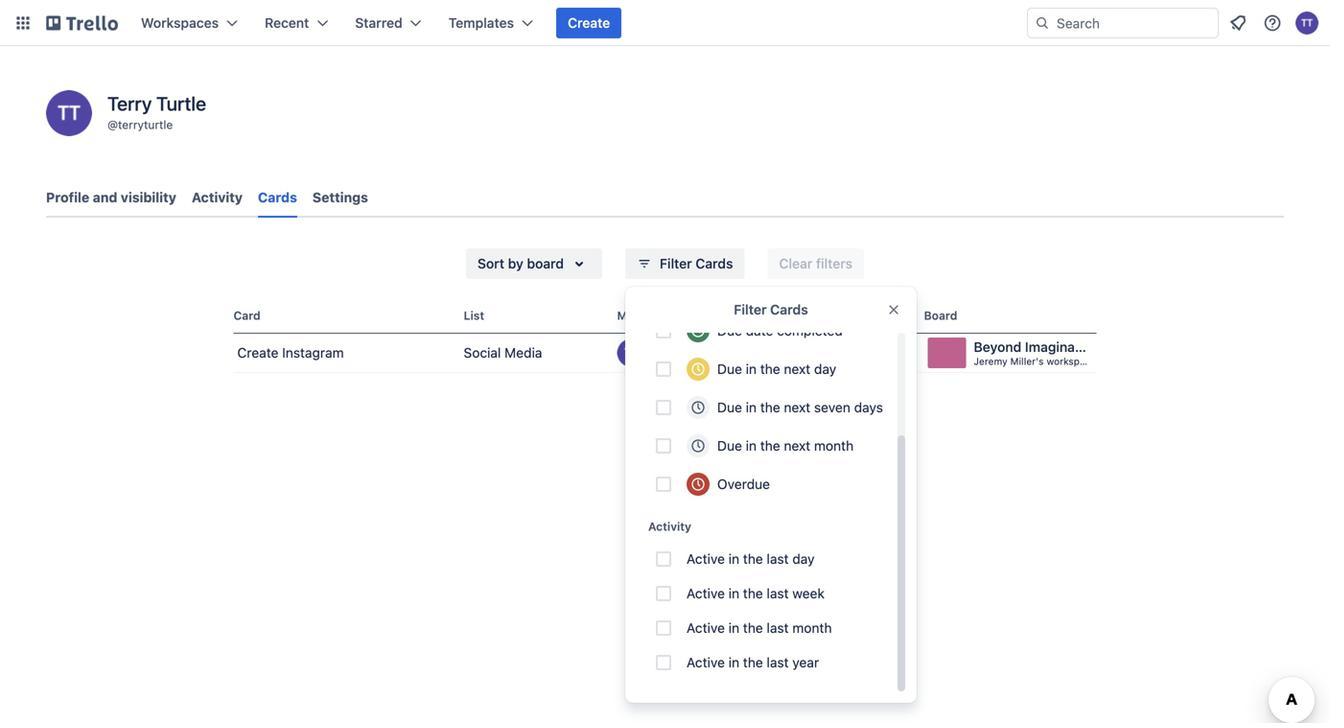 Task type: locate. For each thing, give the bounding box(es) containing it.
due in the next month
[[718, 438, 854, 454]]

clear
[[780, 256, 813, 272]]

due for due in the next day
[[718, 361, 743, 377]]

starred
[[355, 15, 403, 31]]

next for month
[[784, 438, 811, 454]]

due up due date completed
[[781, 309, 803, 322]]

imagination
[[1026, 339, 1100, 355]]

day
[[815, 361, 837, 377], [793, 551, 815, 567]]

next left seven
[[784, 400, 811, 415]]

in up "overdue"
[[746, 438, 757, 454]]

create
[[568, 15, 610, 31], [237, 345, 279, 361]]

1 vertical spatial create
[[237, 345, 279, 361]]

1 horizontal spatial terry turtle (terryturtle) image
[[1296, 12, 1319, 35]]

social
[[464, 345, 501, 361]]

beyond
[[974, 339, 1022, 355]]

filter
[[660, 256, 692, 272], [734, 302, 767, 318]]

month down seven
[[815, 438, 854, 454]]

2 active from the top
[[687, 586, 725, 602]]

1 vertical spatial month
[[793, 620, 832, 636]]

filter cards up due date completed
[[734, 302, 809, 318]]

0 horizontal spatial filter
[[660, 256, 692, 272]]

the down active in the last day
[[743, 586, 764, 602]]

2 vertical spatial next
[[784, 438, 811, 454]]

sort by board button
[[466, 249, 603, 279]]

due date completed
[[718, 323, 843, 339]]

1 horizontal spatial cards
[[696, 256, 734, 272]]

the down due date completed
[[761, 361, 781, 377]]

last down active in the last week at right bottom
[[767, 620, 789, 636]]

filter cards
[[660, 256, 734, 272], [734, 302, 809, 318]]

active up active in the last week at right bottom
[[687, 551, 725, 567]]

last
[[767, 551, 789, 567], [767, 586, 789, 602], [767, 620, 789, 636], [767, 655, 789, 671]]

in down active in the last month
[[729, 655, 740, 671]]

2 last from the top
[[767, 586, 789, 602]]

settings
[[313, 190, 368, 205]]

day up week
[[793, 551, 815, 567]]

due up due in the next day
[[718, 323, 743, 339]]

4 active from the top
[[687, 655, 725, 671]]

cards up due date completed
[[771, 302, 809, 318]]

0 horizontal spatial terry turtle (terryturtle) image
[[617, 339, 646, 368]]

1 vertical spatial day
[[793, 551, 815, 567]]

active
[[687, 551, 725, 567], [687, 586, 725, 602], [687, 620, 725, 636], [687, 655, 725, 671]]

due for due date completed
[[718, 323, 743, 339]]

next down "due in the next seven days"
[[784, 438, 811, 454]]

1 vertical spatial filter cards
[[734, 302, 809, 318]]

last up active in the last week at right bottom
[[767, 551, 789, 567]]

active in the last month
[[687, 620, 832, 636]]

in up active in the last week at right bottom
[[729, 551, 740, 567]]

0 vertical spatial next
[[784, 361, 811, 377]]

month down week
[[793, 620, 832, 636]]

0 vertical spatial cards
[[258, 190, 297, 205]]

seven
[[815, 400, 851, 415]]

next up "due in the next seven days"
[[784, 361, 811, 377]]

0 vertical spatial filter cards
[[660, 256, 734, 272]]

terry turtle (terryturtle) image
[[1296, 12, 1319, 35], [617, 339, 646, 368]]

month
[[815, 438, 854, 454], [793, 620, 832, 636]]

activity up active in the last day
[[649, 520, 692, 534]]

days
[[855, 400, 884, 415]]

create for create
[[568, 15, 610, 31]]

sort by board
[[478, 256, 564, 272]]

date up completed
[[806, 309, 831, 322]]

0 horizontal spatial filter cards
[[660, 256, 734, 272]]

terry turtle @ terryturtle
[[107, 92, 206, 131]]

due
[[781, 309, 803, 322], [718, 323, 743, 339], [718, 361, 743, 377], [718, 400, 743, 415], [718, 438, 743, 454]]

next
[[784, 361, 811, 377], [784, 400, 811, 415], [784, 438, 811, 454]]

the up "overdue"
[[761, 438, 781, 454]]

0 vertical spatial month
[[815, 438, 854, 454]]

media
[[505, 345, 543, 361]]

date
[[806, 309, 831, 322], [746, 323, 774, 339]]

active up active in the last year
[[687, 620, 725, 636]]

the for active in the last year
[[743, 655, 764, 671]]

year
[[793, 655, 820, 671]]

back to home image
[[46, 8, 118, 38]]

1 active from the top
[[687, 551, 725, 567]]

starred button
[[344, 8, 433, 38]]

the down active in the last month
[[743, 655, 764, 671]]

next for day
[[784, 361, 811, 377]]

filter cards button
[[626, 249, 745, 279]]

the up active in the last week at right bottom
[[743, 551, 764, 567]]

1 vertical spatial next
[[784, 400, 811, 415]]

0 vertical spatial create
[[568, 15, 610, 31]]

in for active in the last year
[[729, 655, 740, 671]]

0 vertical spatial activity
[[192, 190, 243, 205]]

filter inside button
[[660, 256, 692, 272]]

open information menu image
[[1264, 13, 1283, 33]]

turtle
[[156, 92, 206, 115]]

active down active in the last month
[[687, 655, 725, 671]]

filter up due date completed
[[734, 302, 767, 318]]

0 horizontal spatial cards
[[258, 190, 297, 205]]

cards left clear
[[696, 256, 734, 272]]

create inside button
[[568, 15, 610, 31]]

filter cards up members
[[660, 256, 734, 272]]

last for week
[[767, 586, 789, 602]]

the for active in the last week
[[743, 586, 764, 602]]

terry turtle (terryturtle) image
[[46, 90, 92, 136]]

due up "overdue"
[[718, 438, 743, 454]]

1 last from the top
[[767, 551, 789, 567]]

due down due in the next day
[[718, 400, 743, 415]]

miller's
[[1011, 356, 1044, 367]]

visibility
[[121, 190, 176, 205]]

the for active in the last month
[[743, 620, 764, 636]]

due down due date completed
[[718, 361, 743, 377]]

day up seven
[[815, 361, 837, 377]]

1 vertical spatial cards
[[696, 256, 734, 272]]

0 notifications image
[[1227, 12, 1250, 35]]

last left year
[[767, 655, 789, 671]]

recent button
[[253, 8, 340, 38]]

close popover image
[[887, 302, 902, 318]]

4 last from the top
[[767, 655, 789, 671]]

terry turtle (terryturtle) image right open information menu "icon"
[[1296, 12, 1319, 35]]

the
[[761, 361, 781, 377], [761, 400, 781, 415], [761, 438, 781, 454], [743, 551, 764, 567], [743, 586, 764, 602], [743, 620, 764, 636], [743, 655, 764, 671]]

cards
[[258, 190, 297, 205], [696, 256, 734, 272], [771, 302, 809, 318]]

last left week
[[767, 586, 789, 602]]

in
[[746, 361, 757, 377], [746, 400, 757, 415], [746, 438, 757, 454], [729, 551, 740, 567], [729, 586, 740, 602], [729, 620, 740, 636], [729, 655, 740, 671]]

0 horizontal spatial create
[[237, 345, 279, 361]]

members
[[617, 309, 670, 322]]

in down due date completed
[[746, 361, 757, 377]]

1 horizontal spatial activity
[[649, 520, 692, 534]]

2 vertical spatial cards
[[771, 302, 809, 318]]

profile and visibility
[[46, 190, 176, 205]]

filter cards inside button
[[660, 256, 734, 272]]

3 active from the top
[[687, 620, 725, 636]]

cards link
[[258, 180, 297, 218]]

last for day
[[767, 551, 789, 567]]

in down due in the next day
[[746, 400, 757, 415]]

and
[[93, 190, 117, 205]]

filter up members
[[660, 256, 692, 272]]

3 next from the top
[[784, 438, 811, 454]]

the up active in the last year
[[743, 620, 764, 636]]

1 horizontal spatial date
[[806, 309, 831, 322]]

profile
[[46, 190, 89, 205]]

social media
[[464, 345, 543, 361]]

active for active in the last month
[[687, 620, 725, 636]]

0 vertical spatial filter
[[660, 256, 692, 272]]

create instagram link
[[234, 334, 456, 372]]

0 vertical spatial terry turtle (terryturtle) image
[[1296, 12, 1319, 35]]

1 vertical spatial terry turtle (terryturtle) image
[[617, 339, 646, 368]]

terry turtle (terryturtle) image down members
[[617, 339, 646, 368]]

1 vertical spatial filter
[[734, 302, 767, 318]]

2 next from the top
[[784, 400, 811, 415]]

activity
[[192, 190, 243, 205], [649, 520, 692, 534]]

last for month
[[767, 620, 789, 636]]

activity left cards link
[[192, 190, 243, 205]]

cards right activity link
[[258, 190, 297, 205]]

in for active in the last month
[[729, 620, 740, 636]]

due in the next day
[[718, 361, 837, 377]]

1 next from the top
[[784, 361, 811, 377]]

overdue
[[718, 476, 770, 492]]

search image
[[1035, 15, 1051, 31]]

date for due date completed
[[746, 323, 774, 339]]

active down active in the last day
[[687, 586, 725, 602]]

date up due in the next day
[[746, 323, 774, 339]]

3 last from the top
[[767, 620, 789, 636]]

0 vertical spatial day
[[815, 361, 837, 377]]

in up active in the last year
[[729, 620, 740, 636]]

1 horizontal spatial create
[[568, 15, 610, 31]]

in down active in the last day
[[729, 586, 740, 602]]

0 horizontal spatial date
[[746, 323, 774, 339]]

the down due in the next day
[[761, 400, 781, 415]]



Task type: describe. For each thing, give the bounding box(es) containing it.
due for due in the next seven days
[[718, 400, 743, 415]]

in for active in the last day
[[729, 551, 740, 567]]

cards inside the filter cards button
[[696, 256, 734, 272]]

next for seven
[[784, 400, 811, 415]]

create instagram
[[237, 345, 344, 361]]

0 horizontal spatial activity
[[192, 190, 243, 205]]

templates
[[449, 15, 514, 31]]

in for due in the next seven days
[[746, 400, 757, 415]]

2 horizontal spatial cards
[[771, 302, 809, 318]]

due date
[[781, 309, 831, 322]]

date for due date
[[806, 309, 831, 322]]

day for active in the last day
[[793, 551, 815, 567]]

completed
[[777, 323, 843, 339]]

due for due in the next month
[[718, 438, 743, 454]]

active in the last year
[[687, 655, 820, 671]]

card
[[234, 309, 261, 322]]

terry
[[107, 92, 152, 115]]

primary element
[[0, 0, 1331, 46]]

1 horizontal spatial filter
[[734, 302, 767, 318]]

workspaces
[[141, 15, 219, 31]]

the for due in the next month
[[761, 438, 781, 454]]

the for active in the last day
[[743, 551, 764, 567]]

active for active in the last year
[[687, 655, 725, 671]]

jeremy
[[974, 356, 1008, 367]]

sort
[[478, 256, 505, 272]]

settings link
[[313, 180, 368, 215]]

profile and visibility link
[[46, 180, 176, 215]]

workspaces button
[[130, 8, 250, 38]]

1 horizontal spatial filter cards
[[734, 302, 809, 318]]

last for year
[[767, 655, 789, 671]]

the for due in the next seven days
[[761, 400, 781, 415]]

terryturtle
[[118, 118, 173, 131]]

active in the last week
[[687, 586, 825, 602]]

activity link
[[192, 180, 243, 215]]

by
[[508, 256, 524, 272]]

in for due in the next day
[[746, 361, 757, 377]]

active in the last day
[[687, 551, 815, 567]]

board
[[527, 256, 564, 272]]

due in the next seven days
[[718, 400, 884, 415]]

active for active in the last week
[[687, 586, 725, 602]]

day for due in the next day
[[815, 361, 837, 377]]

week
[[793, 586, 825, 602]]

board
[[925, 309, 958, 322]]

clear filters button
[[768, 249, 865, 279]]

workspace
[[1047, 356, 1097, 367]]

in for due in the next month
[[746, 438, 757, 454]]

beyond imagination jeremy miller's workspace
[[974, 339, 1100, 367]]

filters
[[817, 256, 853, 272]]

recent
[[265, 15, 309, 31]]

create button
[[557, 8, 622, 38]]

@
[[107, 118, 118, 131]]

the for due in the next day
[[761, 361, 781, 377]]

1 vertical spatial activity
[[649, 520, 692, 534]]

in for active in the last week
[[729, 586, 740, 602]]

active for active in the last day
[[687, 551, 725, 567]]

create for create instagram
[[237, 345, 279, 361]]

due for due date
[[781, 309, 803, 322]]

instagram
[[282, 345, 344, 361]]

month for due in the next month
[[815, 438, 854, 454]]

templates button
[[437, 8, 545, 38]]

clear filters
[[780, 256, 853, 272]]

list
[[464, 309, 485, 322]]

Search field
[[1051, 9, 1219, 37]]

month for active in the last month
[[793, 620, 832, 636]]



Task type: vqa. For each thing, say whether or not it's contained in the screenshot.
BOARD NAME 'text box'
no



